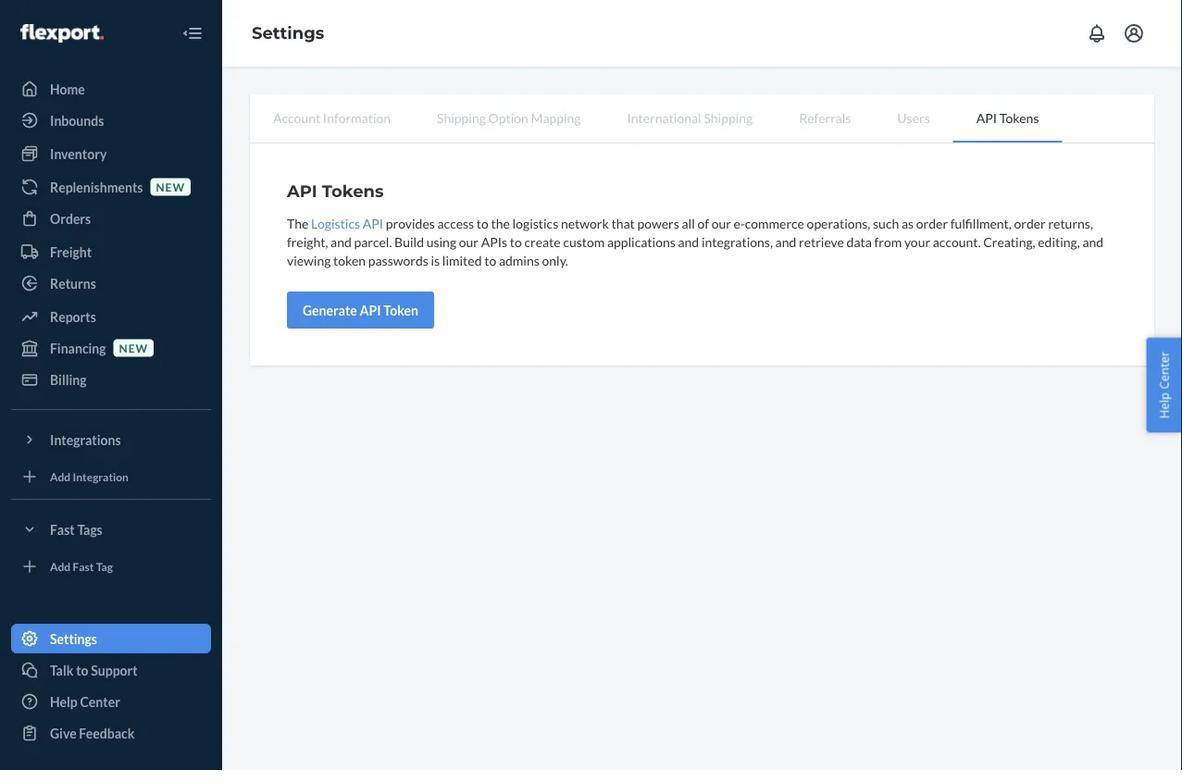 Task type: vqa. For each thing, say whether or not it's contained in the screenshot.
Flexports'
no



Task type: describe. For each thing, give the bounding box(es) containing it.
1 horizontal spatial settings link
[[252, 23, 324, 43]]

flexport logo image
[[20, 24, 104, 43]]

commerce
[[745, 215, 804, 231]]

to down apis at the left of the page
[[484, 252, 496, 268]]

center inside button
[[1156, 351, 1172, 389]]

replenishments
[[50, 179, 143, 195]]

access
[[437, 215, 474, 231]]

orders
[[50, 211, 91, 226]]

freight link
[[11, 237, 211, 267]]

create
[[524, 234, 561, 249]]

information
[[323, 110, 391, 125]]

inbounds
[[50, 112, 104, 128]]

such
[[873, 215, 899, 231]]

is
[[431, 252, 440, 268]]

integrations
[[50, 432, 121, 448]]

custom
[[563, 234, 605, 249]]

to up admins
[[510, 234, 522, 249]]

shipping option mapping tab
[[414, 94, 604, 141]]

operations,
[[807, 215, 870, 231]]

tokens inside tab
[[1000, 110, 1039, 125]]

only.
[[542, 252, 568, 268]]

passwords
[[368, 252, 428, 268]]

support
[[91, 662, 138, 678]]

home link
[[11, 74, 211, 104]]

admins
[[499, 252, 539, 268]]

help center link
[[11, 687, 211, 716]]

data
[[847, 234, 872, 249]]

of
[[697, 215, 709, 231]]

returns,
[[1048, 215, 1093, 231]]

international shipping tab
[[604, 94, 776, 141]]

account
[[273, 110, 320, 125]]

token
[[333, 252, 366, 268]]

3 and from the left
[[775, 234, 796, 249]]

help center inside help center button
[[1156, 351, 1172, 419]]

fast tags button
[[11, 515, 211, 544]]

referrals
[[799, 110, 851, 125]]

fast inside dropdown button
[[50, 522, 75, 537]]

mapping
[[531, 110, 581, 125]]

your
[[904, 234, 930, 249]]

all
[[682, 215, 695, 231]]

tab list containing account information
[[250, 94, 1154, 143]]

feedback
[[79, 725, 135, 741]]

billing
[[50, 372, 87, 387]]

integration
[[73, 470, 129, 483]]

tag
[[96, 560, 113, 573]]

api tokens inside api tokens tab
[[976, 110, 1039, 125]]

1 horizontal spatial settings
[[252, 23, 324, 43]]

fulfillment,
[[950, 215, 1012, 231]]

give feedback
[[50, 725, 135, 741]]

logistics api link
[[311, 215, 383, 231]]

account.
[[933, 234, 981, 249]]

add integration link
[[11, 462, 211, 492]]

1 vertical spatial fast
[[73, 560, 94, 573]]

the
[[491, 215, 510, 231]]

provides
[[386, 215, 435, 231]]

api tokens tab
[[953, 94, 1062, 143]]

apis
[[481, 234, 507, 249]]

account information
[[273, 110, 391, 125]]

talk
[[50, 662, 74, 678]]

build
[[394, 234, 424, 249]]

help center inside help center link
[[50, 694, 120, 710]]

that
[[611, 215, 635, 231]]

talk to support button
[[11, 655, 211, 685]]

tags
[[77, 522, 103, 537]]

freight
[[50, 244, 92, 260]]

viewing
[[287, 252, 331, 268]]

add for add fast tag
[[50, 560, 71, 573]]

1 order from the left
[[916, 215, 948, 231]]

reports link
[[11, 302, 211, 331]]

as
[[902, 215, 914, 231]]

help inside button
[[1156, 392, 1172, 419]]

logistics
[[512, 215, 558, 231]]

add for add integration
[[50, 470, 71, 483]]

powers
[[637, 215, 679, 231]]

open notifications image
[[1086, 22, 1108, 44]]

editing,
[[1038, 234, 1080, 249]]

reports
[[50, 309, 96, 324]]

shipping inside tab
[[704, 110, 753, 125]]

1 vertical spatial our
[[459, 234, 479, 249]]

4 and from the left
[[1083, 234, 1104, 249]]

retrieve
[[799, 234, 844, 249]]

applications
[[607, 234, 676, 249]]

integrations,
[[702, 234, 773, 249]]

limited
[[442, 252, 482, 268]]



Task type: locate. For each thing, give the bounding box(es) containing it.
our left e- on the top right of page
[[712, 215, 731, 231]]

api left token
[[360, 302, 381, 318]]

creating,
[[983, 234, 1035, 249]]

provides access to the logistics network that powers all of our e-commerce operations, such as order fulfillment, order returns, freight, and parcel. build using our apis to create custom applications and integrations, and retrieve data from your account. creating, editing, and viewing token passwords is limited to admins only.
[[287, 215, 1104, 268]]

add integration
[[50, 470, 129, 483]]

1 horizontal spatial tokens
[[1000, 110, 1039, 125]]

shipping left option
[[437, 110, 486, 125]]

help
[[1156, 392, 1172, 419], [50, 694, 78, 710]]

new
[[156, 180, 185, 193], [119, 341, 148, 354]]

and down all
[[678, 234, 699, 249]]

1 add from the top
[[50, 470, 71, 483]]

center
[[1156, 351, 1172, 389], [80, 694, 120, 710]]

0 vertical spatial api tokens
[[976, 110, 1039, 125]]

fast left tags at the bottom left
[[50, 522, 75, 537]]

0 vertical spatial fast
[[50, 522, 75, 537]]

referrals tab
[[776, 94, 874, 141]]

fast tags
[[50, 522, 103, 537]]

close navigation image
[[181, 22, 204, 44]]

1 vertical spatial center
[[80, 694, 120, 710]]

1 vertical spatial add
[[50, 560, 71, 573]]

give
[[50, 725, 76, 741]]

option
[[488, 110, 528, 125]]

1 horizontal spatial api tokens
[[976, 110, 1039, 125]]

api tokens
[[976, 110, 1039, 125], [287, 181, 384, 201]]

settings up talk
[[50, 631, 97, 647]]

settings link
[[252, 23, 324, 43], [11, 624, 211, 654]]

shipping right international
[[704, 110, 753, 125]]

using
[[426, 234, 456, 249]]

from
[[874, 234, 902, 249]]

0 horizontal spatial center
[[80, 694, 120, 710]]

the
[[287, 215, 309, 231]]

1 horizontal spatial new
[[156, 180, 185, 193]]

1 vertical spatial help
[[50, 694, 78, 710]]

order
[[916, 215, 948, 231], [1014, 215, 1046, 231]]

token
[[383, 302, 418, 318]]

to left the
[[477, 215, 489, 231]]

generate
[[303, 302, 357, 318]]

add
[[50, 470, 71, 483], [50, 560, 71, 573]]

1 horizontal spatial help
[[1156, 392, 1172, 419]]

international
[[627, 110, 701, 125]]

add left integration on the bottom of page
[[50, 470, 71, 483]]

tokens
[[1000, 110, 1039, 125], [322, 181, 384, 201]]

to
[[477, 215, 489, 231], [510, 234, 522, 249], [484, 252, 496, 268], [76, 662, 88, 678]]

e-
[[734, 215, 745, 231]]

1 shipping from the left
[[437, 110, 486, 125]]

api up the parcel.
[[363, 215, 383, 231]]

new for replenishments
[[156, 180, 185, 193]]

financing
[[50, 340, 106, 356]]

new up 'orders' link
[[156, 180, 185, 193]]

0 horizontal spatial order
[[916, 215, 948, 231]]

inbounds link
[[11, 106, 211, 135]]

order up creating,
[[1014, 215, 1046, 231]]

the logistics api
[[287, 215, 383, 231]]

0 horizontal spatial settings link
[[11, 624, 211, 654]]

0 horizontal spatial shipping
[[437, 110, 486, 125]]

network
[[561, 215, 609, 231]]

generate api token
[[303, 302, 418, 318]]

generate api token button
[[287, 292, 434, 329]]

1 horizontal spatial our
[[712, 215, 731, 231]]

2 shipping from the left
[[704, 110, 753, 125]]

users tab
[[874, 94, 953, 141]]

give feedback button
[[11, 718, 211, 748]]

0 vertical spatial tokens
[[1000, 110, 1039, 125]]

settings link up account
[[252, 23, 324, 43]]

0 horizontal spatial our
[[459, 234, 479, 249]]

0 horizontal spatial api tokens
[[287, 181, 384, 201]]

and down commerce
[[775, 234, 796, 249]]

1 horizontal spatial order
[[1014, 215, 1046, 231]]

add fast tag
[[50, 560, 113, 573]]

international shipping
[[627, 110, 753, 125]]

returns
[[50, 275, 96, 291]]

new down reports link
[[119, 341, 148, 354]]

1 vertical spatial api tokens
[[287, 181, 384, 201]]

0 horizontal spatial help center
[[50, 694, 120, 710]]

returns link
[[11, 268, 211, 298]]

1 horizontal spatial center
[[1156, 351, 1172, 389]]

to inside "button"
[[76, 662, 88, 678]]

2 add from the top
[[50, 560, 71, 573]]

1 and from the left
[[331, 234, 352, 249]]

2 order from the left
[[1014, 215, 1046, 231]]

help center button
[[1146, 338, 1182, 433]]

api up the
[[287, 181, 317, 201]]

and down logistics
[[331, 234, 352, 249]]

tab list
[[250, 94, 1154, 143]]

settings up account
[[252, 23, 324, 43]]

0 vertical spatial center
[[1156, 351, 1172, 389]]

talk to support
[[50, 662, 138, 678]]

1 vertical spatial new
[[119, 341, 148, 354]]

1 vertical spatial settings
[[50, 631, 97, 647]]

freight,
[[287, 234, 328, 249]]

inventory link
[[11, 139, 211, 168]]

orders link
[[11, 204, 211, 233]]

1 vertical spatial settings link
[[11, 624, 211, 654]]

and down returns,
[[1083, 234, 1104, 249]]

0 horizontal spatial settings
[[50, 631, 97, 647]]

1 horizontal spatial shipping
[[704, 110, 753, 125]]

parcel.
[[354, 234, 392, 249]]

0 horizontal spatial tokens
[[322, 181, 384, 201]]

2 and from the left
[[678, 234, 699, 249]]

inventory
[[50, 146, 107, 162]]

0 vertical spatial our
[[712, 215, 731, 231]]

account information tab
[[250, 94, 414, 141]]

0 vertical spatial add
[[50, 470, 71, 483]]

shipping
[[437, 110, 486, 125], [704, 110, 753, 125]]

0 vertical spatial help center
[[1156, 351, 1172, 419]]

0 vertical spatial settings link
[[252, 23, 324, 43]]

api
[[976, 110, 997, 125], [287, 181, 317, 201], [363, 215, 383, 231], [360, 302, 381, 318]]

and
[[331, 234, 352, 249], [678, 234, 699, 249], [775, 234, 796, 249], [1083, 234, 1104, 249]]

shipping option mapping
[[437, 110, 581, 125]]

to right talk
[[76, 662, 88, 678]]

0 horizontal spatial new
[[119, 341, 148, 354]]

help center
[[1156, 351, 1172, 419], [50, 694, 120, 710]]

api inside tab
[[976, 110, 997, 125]]

settings
[[252, 23, 324, 43], [50, 631, 97, 647]]

1 vertical spatial help center
[[50, 694, 120, 710]]

add fast tag link
[[11, 552, 211, 581]]

1 vertical spatial tokens
[[322, 181, 384, 201]]

1 horizontal spatial help center
[[1156, 351, 1172, 419]]

api right users
[[976, 110, 997, 125]]

open account menu image
[[1123, 22, 1145, 44]]

0 vertical spatial help
[[1156, 392, 1172, 419]]

0 vertical spatial settings
[[252, 23, 324, 43]]

users
[[897, 110, 930, 125]]

logistics
[[311, 215, 360, 231]]

settings link up "talk to support" "button"
[[11, 624, 211, 654]]

integrations button
[[11, 425, 211, 455]]

fast left "tag"
[[73, 560, 94, 573]]

api inside button
[[360, 302, 381, 318]]

0 vertical spatial new
[[156, 180, 185, 193]]

new for financing
[[119, 341, 148, 354]]

add down fast tags
[[50, 560, 71, 573]]

shipping inside tab
[[437, 110, 486, 125]]

order up your
[[916, 215, 948, 231]]

billing link
[[11, 365, 211, 394]]

home
[[50, 81, 85, 97]]

0 horizontal spatial help
[[50, 694, 78, 710]]

our up "limited"
[[459, 234, 479, 249]]



